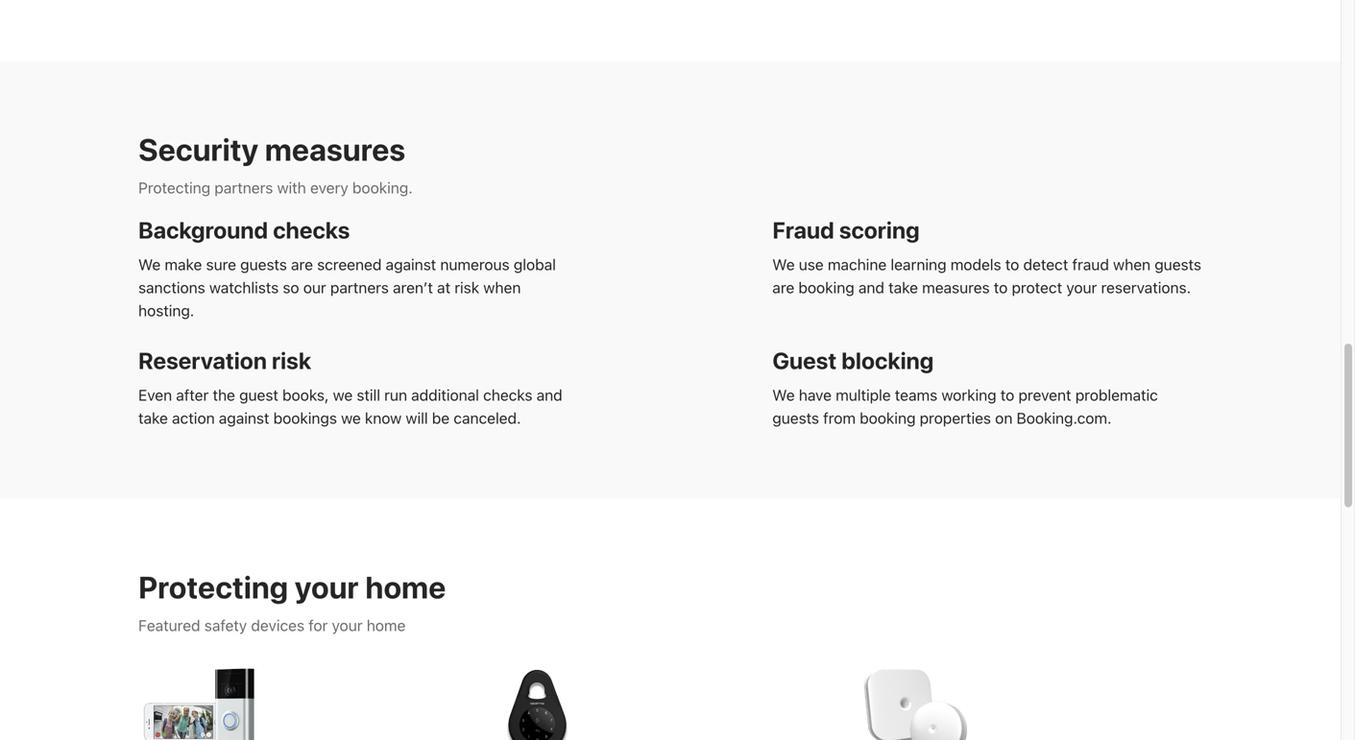 Task type: describe. For each thing, give the bounding box(es) containing it.
1 vertical spatial risk
[[272, 347, 311, 374]]

numerous
[[440, 255, 510, 274]]

take inside the even after the guest books, we still run additional checks and take action against bookings we know will be canceled.
[[138, 409, 168, 427]]

take inside we use machine learning models to detect fraud when guests are booking and take measures to protect your reservations.
[[889, 278, 918, 297]]

booking inside we have multiple teams working to prevent problematic guests from booking properties on booking.com.
[[860, 409, 916, 427]]

booking inside we use machine learning models to detect fraud when guests are booking and take measures to protect your reservations.
[[799, 278, 855, 297]]

against inside we make sure guests are screened against numerous global sanctions watchlists so our partners aren't at risk when hosting.
[[386, 255, 436, 274]]

noiseaware image
[[863, 668, 969, 741]]

to for guest blocking
[[1001, 386, 1015, 404]]

and inside we use machine learning models to detect fraud when guests are booking and take measures to protect your reservations.
[[859, 278, 885, 297]]

watchlists
[[209, 278, 279, 297]]

our
[[303, 278, 326, 297]]

with
[[277, 178, 306, 197]]

0 horizontal spatial partners
[[215, 178, 273, 197]]

reservation risk
[[138, 347, 311, 374]]

1 vertical spatial home
[[367, 616, 406, 635]]

guest
[[773, 347, 837, 374]]

we have multiple teams working to prevent problematic guests from booking properties on booking.com.
[[773, 386, 1158, 427]]

canceled.
[[454, 409, 521, 427]]

checks inside the even after the guest books, we still run additional checks and take action against bookings we know will be canceled.
[[483, 386, 533, 404]]

teams
[[895, 386, 938, 404]]

protect
[[1012, 278, 1062, 297]]

featured safety devices for your home
[[138, 616, 406, 635]]

devices
[[251, 616, 305, 635]]

0 vertical spatial home
[[365, 569, 446, 605]]

additional
[[411, 386, 479, 404]]

1 vertical spatial we
[[341, 409, 361, 427]]

books,
[[282, 386, 329, 404]]

protecting for protecting your home
[[138, 569, 288, 605]]

are inside we use machine learning models to detect fraud when guests are booking and take measures to protect your reservations.
[[773, 278, 795, 297]]

reservations.
[[1101, 278, 1191, 297]]

2 vertical spatial your
[[332, 616, 363, 635]]

featured
[[138, 616, 200, 635]]

protecting for protecting partners with every booking.
[[138, 178, 210, 197]]

protecting partners with every booking.
[[138, 178, 413, 197]]

ring image
[[138, 668, 261, 741]]

when inside we make sure guests are screened against numerous global sanctions watchlists so our partners aren't at risk when hosting.
[[483, 278, 521, 297]]

guest blocking
[[773, 347, 934, 374]]

to for fraud scoring
[[1005, 255, 1019, 274]]

we for fraud scoring
[[773, 255, 795, 274]]

every
[[310, 178, 348, 197]]

make
[[165, 255, 202, 274]]

even
[[138, 386, 172, 404]]

background checks
[[138, 216, 350, 243]]

measures inside we use machine learning models to detect fraud when guests are booking and take measures to protect your reservations.
[[922, 278, 990, 297]]

1 vertical spatial to
[[994, 278, 1008, 297]]

igloohome smart keybox image
[[501, 668, 574, 741]]

run
[[384, 386, 407, 404]]

when inside we use machine learning models to detect fraud when guests are booking and take measures to protect your reservations.
[[1113, 255, 1151, 274]]

even after the guest books, we still run additional checks and take action against bookings we know will be canceled.
[[138, 386, 563, 427]]

0 vertical spatial checks
[[273, 216, 350, 243]]

security measures
[[138, 131, 406, 167]]

on
[[995, 409, 1013, 427]]

for
[[309, 616, 328, 635]]

at
[[437, 278, 451, 297]]

risk inside we make sure guests are screened against numerous global sanctions watchlists so our partners aren't at risk when hosting.
[[455, 278, 479, 297]]

know
[[365, 409, 402, 427]]

guests inside we use machine learning models to detect fraud when guests are booking and take measures to protect your reservations.
[[1155, 255, 1202, 274]]

guests inside we make sure guests are screened against numerous global sanctions watchlists so our partners aren't at risk when hosting.
[[240, 255, 287, 274]]

screened
[[317, 255, 382, 274]]



Task type: locate. For each thing, give the bounding box(es) containing it.
to
[[1005, 255, 1019, 274], [994, 278, 1008, 297], [1001, 386, 1015, 404]]

models
[[951, 255, 1001, 274]]

guests up watchlists
[[240, 255, 287, 274]]

we inside we make sure guests are screened against numerous global sanctions watchlists so our partners aren't at risk when hosting.
[[138, 255, 161, 274]]

problematic
[[1076, 386, 1158, 404]]

when up reservations.
[[1113, 255, 1151, 274]]

protecting up safety
[[138, 569, 288, 605]]

from
[[823, 409, 856, 427]]

home
[[365, 569, 446, 605], [367, 616, 406, 635]]

0 vertical spatial to
[[1005, 255, 1019, 274]]

checks
[[273, 216, 350, 243], [483, 386, 533, 404]]

protecting
[[138, 178, 210, 197], [138, 569, 288, 605]]

your right for
[[332, 616, 363, 635]]

risk
[[455, 278, 479, 297], [272, 347, 311, 374]]

partners up background checks
[[215, 178, 273, 197]]

to up on
[[1001, 386, 1015, 404]]

and inside the even after the guest books, we still run additional checks and take action against bookings we know will be canceled.
[[537, 386, 563, 404]]

your up for
[[295, 569, 359, 605]]

1 vertical spatial when
[[483, 278, 521, 297]]

use
[[799, 255, 824, 274]]

are up so
[[291, 255, 313, 274]]

0 vertical spatial when
[[1113, 255, 1151, 274]]

checks down every
[[273, 216, 350, 243]]

0 vertical spatial are
[[291, 255, 313, 274]]

are inside we make sure guests are screened against numerous global sanctions watchlists so our partners aren't at risk when hosting.
[[291, 255, 313, 274]]

1 vertical spatial are
[[773, 278, 795, 297]]

so
[[283, 278, 299, 297]]

1 protecting from the top
[[138, 178, 210, 197]]

global
[[514, 255, 556, 274]]

and
[[859, 278, 885, 297], [537, 386, 563, 404]]

hosting.
[[138, 301, 194, 320]]

1 horizontal spatial measures
[[922, 278, 990, 297]]

will
[[406, 409, 428, 427]]

background
[[138, 216, 268, 243]]

1 horizontal spatial checks
[[483, 386, 533, 404]]

0 vertical spatial your
[[1066, 278, 1097, 297]]

we
[[333, 386, 353, 404], [341, 409, 361, 427]]

1 horizontal spatial against
[[386, 255, 436, 274]]

0 vertical spatial and
[[859, 278, 885, 297]]

to down models
[[994, 278, 1008, 297]]

sure
[[206, 255, 236, 274]]

we use machine learning models to detect fraud when guests are booking and take measures to protect your reservations.
[[773, 255, 1202, 297]]

booking
[[799, 278, 855, 297], [860, 409, 916, 427]]

partners
[[215, 178, 273, 197], [330, 278, 389, 297]]

we inside we have multiple teams working to prevent problematic guests from booking properties on booking.com.
[[773, 386, 795, 404]]

after
[[176, 386, 209, 404]]

to left detect
[[1005, 255, 1019, 274]]

0 horizontal spatial checks
[[273, 216, 350, 243]]

measures down models
[[922, 278, 990, 297]]

1 horizontal spatial partners
[[330, 278, 389, 297]]

0 vertical spatial protecting
[[138, 178, 210, 197]]

we make sure guests are screened against numerous global sanctions watchlists so our partners aren't at risk when hosting.
[[138, 255, 556, 320]]

1 horizontal spatial are
[[773, 278, 795, 297]]

0 vertical spatial booking
[[799, 278, 855, 297]]

when
[[1113, 255, 1151, 274], [483, 278, 521, 297]]

protecting your home
[[138, 569, 446, 605]]

your inside we use machine learning models to detect fraud when guests are booking and take measures to protect your reservations.
[[1066, 278, 1097, 297]]

guests up reservations.
[[1155, 255, 1202, 274]]

1 vertical spatial booking
[[860, 409, 916, 427]]

against down 'guest'
[[219, 409, 269, 427]]

partners inside we make sure guests are screened against numerous global sanctions watchlists so our partners aren't at risk when hosting.
[[330, 278, 389, 297]]

your
[[1066, 278, 1097, 297], [295, 569, 359, 605], [332, 616, 363, 635]]

take
[[889, 278, 918, 297], [138, 409, 168, 427]]

0 horizontal spatial risk
[[272, 347, 311, 374]]

1 vertical spatial protecting
[[138, 569, 288, 605]]

we left have
[[773, 386, 795, 404]]

measures up every
[[265, 131, 406, 167]]

0 horizontal spatial take
[[138, 409, 168, 427]]

2 protecting from the top
[[138, 569, 288, 605]]

checks up canceled.
[[483, 386, 533, 404]]

we up sanctions
[[138, 255, 161, 274]]

booking.
[[352, 178, 413, 197]]

we for guest blocking
[[773, 386, 795, 404]]

1 horizontal spatial and
[[859, 278, 885, 297]]

1 horizontal spatial risk
[[455, 278, 479, 297]]

1 vertical spatial take
[[138, 409, 168, 427]]

safety
[[204, 616, 247, 635]]

action
[[172, 409, 215, 427]]

0 vertical spatial we
[[333, 386, 353, 404]]

bookings
[[273, 409, 337, 427]]

we left use at right
[[773, 255, 795, 274]]

protecting down security
[[138, 178, 210, 197]]

have
[[799, 386, 832, 404]]

0 horizontal spatial guests
[[240, 255, 287, 274]]

against up aren't
[[386, 255, 436, 274]]

0 vertical spatial take
[[889, 278, 918, 297]]

1 vertical spatial measures
[[922, 278, 990, 297]]

guests down have
[[773, 409, 819, 427]]

take down "learning"
[[889, 278, 918, 297]]

we for background checks
[[138, 255, 161, 274]]

detect
[[1023, 255, 1068, 274]]

working
[[942, 386, 997, 404]]

fraud
[[1072, 255, 1109, 274]]

we down still
[[341, 409, 361, 427]]

properties
[[920, 409, 991, 427]]

blocking
[[842, 347, 934, 374]]

guest
[[239, 386, 278, 404]]

be
[[432, 409, 450, 427]]

booking down use at right
[[799, 278, 855, 297]]

0 horizontal spatial when
[[483, 278, 521, 297]]

partners down screened
[[330, 278, 389, 297]]

2 vertical spatial to
[[1001, 386, 1015, 404]]

scoring
[[839, 216, 920, 243]]

are down fraud
[[773, 278, 795, 297]]

1 horizontal spatial when
[[1113, 255, 1151, 274]]

0 horizontal spatial booking
[[799, 278, 855, 297]]

2 horizontal spatial guests
[[1155, 255, 1202, 274]]

prevent
[[1019, 386, 1071, 404]]

aren't
[[393, 278, 433, 297]]

the
[[213, 386, 235, 404]]

0 vertical spatial measures
[[265, 131, 406, 167]]

1 vertical spatial your
[[295, 569, 359, 605]]

to inside we have multiple teams working to prevent problematic guests from booking properties on booking.com.
[[1001, 386, 1015, 404]]

1 vertical spatial checks
[[483, 386, 533, 404]]

reservation
[[138, 347, 267, 374]]

against inside the even after the guest books, we still run additional checks and take action against bookings we know will be canceled.
[[219, 409, 269, 427]]

1 vertical spatial and
[[537, 386, 563, 404]]

0 horizontal spatial and
[[537, 386, 563, 404]]

your down fraud
[[1066, 278, 1097, 297]]

1 horizontal spatial take
[[889, 278, 918, 297]]

still
[[357, 386, 380, 404]]

risk right at
[[455, 278, 479, 297]]

learning
[[891, 255, 947, 274]]

0 vertical spatial risk
[[455, 278, 479, 297]]

0 horizontal spatial against
[[219, 409, 269, 427]]

take down even
[[138, 409, 168, 427]]

1 horizontal spatial guests
[[773, 409, 819, 427]]

we inside we use machine learning models to detect fraud when guests are booking and take measures to protect your reservations.
[[773, 255, 795, 274]]

against
[[386, 255, 436, 274], [219, 409, 269, 427]]

we
[[138, 255, 161, 274], [773, 255, 795, 274], [773, 386, 795, 404]]

fraud scoring
[[773, 216, 920, 243]]

are
[[291, 255, 313, 274], [773, 278, 795, 297]]

1 horizontal spatial booking
[[860, 409, 916, 427]]

0 vertical spatial against
[[386, 255, 436, 274]]

guests inside we have multiple teams working to prevent problematic guests from booking properties on booking.com.
[[773, 409, 819, 427]]

booking down multiple
[[860, 409, 916, 427]]

multiple
[[836, 386, 891, 404]]

measures
[[265, 131, 406, 167], [922, 278, 990, 297]]

when down "numerous"
[[483, 278, 521, 297]]

0 vertical spatial partners
[[215, 178, 273, 197]]

0 horizontal spatial measures
[[265, 131, 406, 167]]

1 vertical spatial against
[[219, 409, 269, 427]]

1 vertical spatial partners
[[330, 278, 389, 297]]

machine
[[828, 255, 887, 274]]

sanctions
[[138, 278, 205, 297]]

we left still
[[333, 386, 353, 404]]

risk up books,
[[272, 347, 311, 374]]

security
[[138, 131, 258, 167]]

booking.com.
[[1017, 409, 1112, 427]]

fraud
[[773, 216, 834, 243]]

0 horizontal spatial are
[[291, 255, 313, 274]]

guests
[[240, 255, 287, 274], [1155, 255, 1202, 274], [773, 409, 819, 427]]



Task type: vqa. For each thing, say whether or not it's contained in the screenshot.
DEVICES
yes



